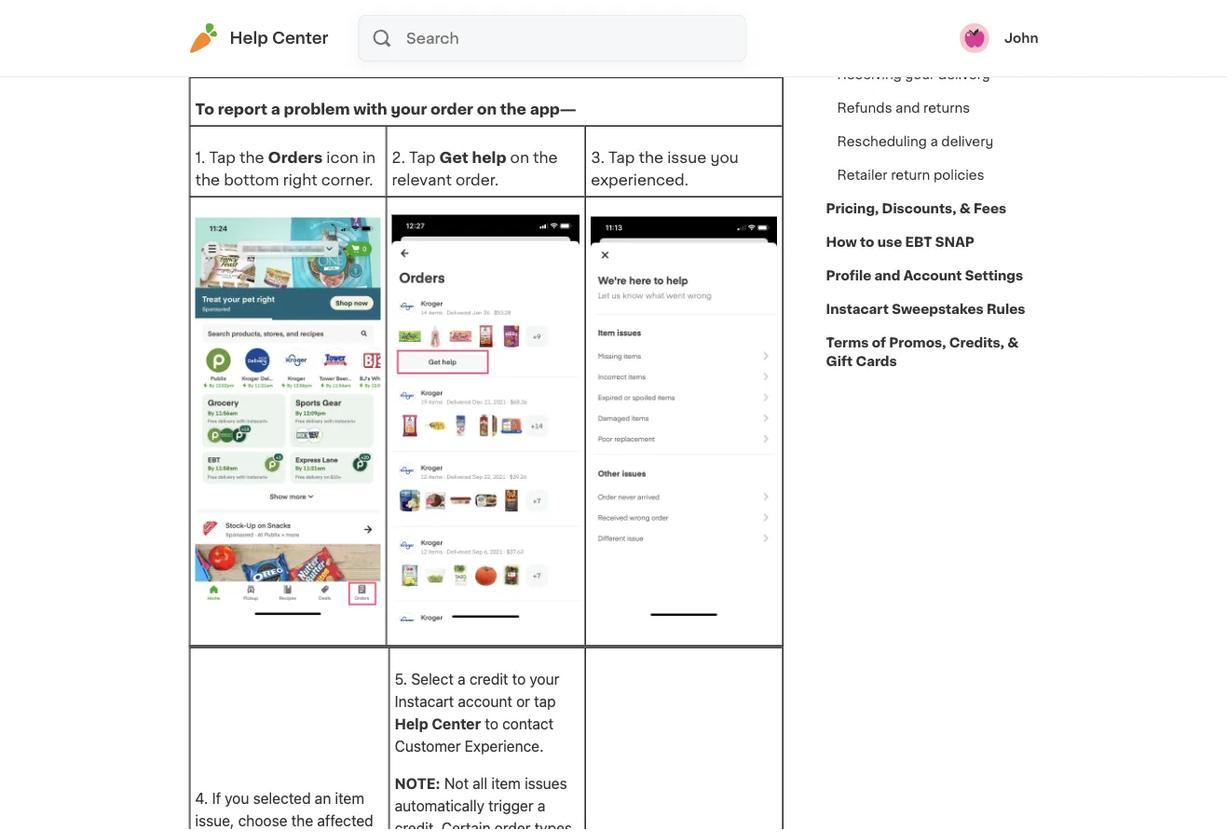 Task type: vqa. For each thing, say whether or not it's contained in the screenshot.
the stock inside item carousel region
no



Task type: locate. For each thing, give the bounding box(es) containing it.
delivery for receiving your delivery
[[938, 68, 990, 81]]

1 vertical spatial help
[[395, 715, 428, 733]]

1 vertical spatial on
[[510, 150, 529, 165]]

2 tap from the left
[[409, 150, 436, 165]]

0 horizontal spatial with
[[353, 102, 387, 116]]

report
[[218, 102, 267, 116]]

0 horizontal spatial instacart
[[395, 693, 454, 711]]

& left fees at the top of the page
[[960, 202, 971, 215]]

1 vertical spatial order
[[431, 102, 473, 116]]

1 vertical spatial center
[[432, 715, 481, 733]]

refunds and returns to learn more about refunds.
[[189, 6, 569, 20]]

order
[[959, 34, 994, 48], [431, 102, 473, 116], [495, 820, 531, 830]]

how
[[826, 236, 857, 249]]

instacart sweepstakes rules link
[[826, 293, 1025, 326]]

trigger
[[488, 797, 534, 815]]

corner.
[[321, 172, 373, 187]]

retailer return policies link
[[826, 158, 996, 192]]

how to use ebt snap link
[[826, 225, 975, 259]]

and for problem
[[896, 102, 920, 115]]

on up help
[[477, 102, 497, 116]]

more
[[418, 6, 456, 20]]

issue
[[667, 150, 707, 165]]

you
[[710, 150, 739, 165], [225, 790, 249, 807]]

2 vertical spatial and
[[875, 269, 900, 282]]

0 vertical spatial instacart
[[826, 303, 889, 316]]

2 vertical spatial order
[[495, 820, 531, 830]]

instacart down profile
[[826, 303, 889, 316]]

1 horizontal spatial on
[[510, 150, 529, 165]]

order inside not all item issues automatically trigger a credit. certain order typ
[[495, 820, 531, 830]]

1 tap from the left
[[209, 150, 236, 165]]

0 horizontal spatial on
[[477, 102, 497, 116]]

returns for refunds and returns
[[924, 102, 970, 115]]

0 horizontal spatial returns
[[294, 6, 354, 20]]

the down selected on the left of the page
[[291, 812, 313, 830]]

receiving
[[837, 68, 902, 81]]

order down trigger
[[495, 820, 531, 830]]

instacart down the 'select'
[[395, 693, 454, 711]]

settings
[[965, 269, 1023, 282]]

0 horizontal spatial you
[[225, 790, 249, 807]]

and up help center
[[260, 6, 291, 20]]

1 vertical spatial you
[[225, 790, 249, 807]]

refunds and returns link
[[189, 6, 354, 20], [826, 91, 981, 125]]

delivery inside receiving your delivery link
[[938, 68, 990, 81]]

0 horizontal spatial item
[[335, 790, 364, 807]]

delivery
[[938, 68, 990, 81], [941, 135, 993, 148]]

tap for 3.
[[608, 150, 635, 165]]

to left use
[[860, 236, 874, 249]]

returns up help center
[[294, 6, 354, 20]]

1.
[[195, 150, 205, 165]]

0 vertical spatial help
[[230, 30, 268, 46]]

0 vertical spatial on
[[477, 102, 497, 116]]

the up the bottom
[[239, 150, 264, 165]]

help center
[[230, 30, 328, 46]]

0 vertical spatial refunds and returns link
[[189, 6, 354, 20]]

1 horizontal spatial item
[[491, 775, 521, 793]]

terms of promos, credits, & gift cards
[[826, 336, 1019, 368]]

1 horizontal spatial you
[[710, 150, 739, 165]]

refunds and returns
[[837, 102, 970, 115]]

rules
[[987, 303, 1025, 316]]

1 horizontal spatial returns
[[924, 102, 970, 115]]

to down account
[[485, 715, 498, 733]]

the
[[500, 102, 526, 116], [239, 150, 264, 165], [533, 150, 558, 165], [639, 150, 664, 165], [195, 172, 220, 187], [291, 812, 313, 830]]

profile
[[826, 269, 872, 282]]

instacart
[[826, 303, 889, 316], [395, 693, 454, 711]]

0 vertical spatial center
[[272, 30, 328, 46]]

1 vertical spatial delivery
[[941, 135, 993, 148]]

0 horizontal spatial tap
[[209, 150, 236, 165]]

tap up relevant
[[409, 150, 436, 165]]

item inside not all item issues automatically trigger a credit. certain order typ
[[491, 775, 521, 793]]

help
[[230, 30, 268, 46], [395, 715, 428, 733]]

1 horizontal spatial tap
[[409, 150, 436, 165]]

to report a problem with your order on the app—
[[195, 102, 577, 116]]

delivery up 'policies'
[[941, 135, 993, 148]]

help
[[472, 150, 506, 165]]

receiving your delivery link
[[826, 58, 1001, 91]]

0 vertical spatial you
[[710, 150, 739, 165]]

refunds.
[[508, 6, 569, 20]]

ebt
[[905, 236, 932, 249]]

on right help
[[510, 150, 529, 165]]

instacart image
[[189, 23, 219, 53]]

tap
[[534, 693, 556, 711]]

problem chc app 3.jpeg image
[[591, 217, 777, 619]]

0 horizontal spatial refunds
[[189, 6, 257, 20]]

the inside 'if you selected an item issue, choose the affecte'
[[291, 812, 313, 830]]

0 vertical spatial with
[[895, 34, 923, 48]]

a down issues
[[537, 797, 545, 815]]

pricing, discounts, & fees
[[826, 202, 1007, 215]]

and down use
[[875, 269, 900, 282]]

1 horizontal spatial refunds and returns link
[[826, 91, 981, 125]]

problem
[[284, 102, 350, 116]]

your down 'problem with your order' link
[[905, 68, 935, 81]]

choose
[[238, 812, 287, 830]]

order left john
[[959, 34, 994, 48]]

contact
[[502, 715, 554, 733]]

5.
[[395, 670, 407, 688]]

pricing, discounts, & fees link
[[826, 192, 1007, 225]]

the down 1.
[[195, 172, 220, 187]]

use
[[877, 236, 902, 249]]

0 vertical spatial order
[[959, 34, 994, 48]]

1 horizontal spatial refunds
[[837, 102, 892, 115]]

0 vertical spatial refunds
[[189, 6, 257, 20]]

1 horizontal spatial order
[[495, 820, 531, 830]]

certain
[[442, 820, 491, 830]]

help right instacart icon
[[230, 30, 268, 46]]

refunds and returns link down receiving your delivery
[[826, 91, 981, 125]]

refunds up instacart icon
[[189, 6, 257, 20]]

or
[[516, 693, 530, 711]]

returns
[[294, 6, 354, 20], [924, 102, 970, 115]]

terms of promos, credits, & gift cards link
[[826, 326, 1039, 378]]

about
[[460, 6, 504, 20]]

get
[[439, 150, 469, 165]]

3 tap from the left
[[608, 150, 635, 165]]

1 horizontal spatial help
[[395, 715, 428, 733]]

2 horizontal spatial tap
[[608, 150, 635, 165]]

refunds for refunds and returns to learn more about refunds.
[[189, 6, 257, 20]]

tap right 3. at the top
[[608, 150, 635, 165]]

item up trigger
[[491, 775, 521, 793]]

a left the credit
[[458, 670, 466, 688]]

help up customer at the left
[[395, 715, 428, 733]]

with up in at the left
[[353, 102, 387, 116]]

your up the 2.
[[391, 102, 427, 116]]

0 vertical spatial delivery
[[938, 68, 990, 81]]

order up get
[[431, 102, 473, 116]]

tap right 1.
[[209, 150, 236, 165]]

2. tap get help
[[392, 150, 506, 165]]

1 vertical spatial instacart
[[395, 693, 454, 711]]

your up tap
[[530, 670, 559, 688]]

1 horizontal spatial &
[[1007, 336, 1019, 349]]

0 horizontal spatial help
[[230, 30, 268, 46]]

icon
[[326, 150, 359, 165]]

1 vertical spatial &
[[1007, 336, 1019, 349]]

1 vertical spatial refunds and returns link
[[826, 91, 981, 125]]

delivery for rescheduling a delivery
[[941, 135, 993, 148]]

your inside your instacart account
[[530, 670, 559, 688]]

delivery inside rescheduling a delivery link
[[941, 135, 993, 148]]

0 vertical spatial returns
[[294, 6, 354, 20]]

center up customer at the left
[[432, 715, 481, 733]]

1 horizontal spatial with
[[895, 34, 923, 48]]

item right an
[[335, 790, 364, 807]]

with
[[895, 34, 923, 48], [353, 102, 387, 116]]

to left learn
[[358, 6, 373, 20]]

with up receiving your delivery link
[[895, 34, 923, 48]]

and down receiving your delivery link
[[896, 102, 920, 115]]

tap inside 3. tap the issue you experienced.
[[608, 150, 635, 165]]

to
[[195, 102, 214, 116]]

account
[[904, 269, 962, 282]]

app—
[[530, 102, 577, 116]]

1 vertical spatial refunds
[[837, 102, 892, 115]]

credit
[[469, 670, 508, 688]]

refunds and returns link up help center
[[189, 6, 354, 20]]

sweepstakes
[[892, 303, 984, 316]]

4.
[[195, 790, 212, 807]]

you right if
[[225, 790, 249, 807]]

you right issue
[[710, 150, 739, 165]]

& down rules
[[1007, 336, 1019, 349]]

&
[[960, 202, 971, 215], [1007, 336, 1019, 349]]

to inside "to contact customer experience."
[[485, 715, 498, 733]]

and
[[260, 6, 291, 20], [896, 102, 920, 115], [875, 269, 900, 282]]

refunds down receiving
[[837, 102, 892, 115]]

1 vertical spatial returns
[[924, 102, 970, 115]]

the down app—
[[533, 150, 558, 165]]

1 horizontal spatial instacart
[[826, 303, 889, 316]]

bottom
[[224, 172, 279, 187]]

problem_chc app 1.png image
[[195, 218, 381, 619]]

to
[[358, 6, 373, 20], [860, 236, 874, 249], [512, 670, 526, 688], [485, 715, 498, 733]]

on the relevant order.
[[392, 150, 558, 187]]

center up problem
[[272, 30, 328, 46]]

1 horizontal spatial center
[[432, 715, 481, 733]]

0 vertical spatial &
[[960, 202, 971, 215]]

returns up rescheduling a delivery
[[924, 102, 970, 115]]

1 vertical spatial and
[[896, 102, 920, 115]]

delivery down user avatar
[[938, 68, 990, 81]]

selected
[[253, 790, 311, 807]]

if you selected an item issue, choose the affecte
[[195, 790, 373, 830]]

a
[[271, 102, 280, 116], [930, 135, 938, 148], [458, 670, 466, 688], [537, 797, 545, 815]]

the up experienced.
[[639, 150, 664, 165]]



Task type: describe. For each thing, give the bounding box(es) containing it.
5. select a credit to
[[395, 670, 526, 688]]

fees
[[974, 202, 1007, 215]]

a inside not all item issues automatically trigger a credit. certain order typ
[[537, 797, 545, 815]]

orders
[[268, 150, 323, 165]]

problem with your order
[[837, 34, 994, 48]]

issue,
[[195, 812, 234, 830]]

cards
[[856, 355, 897, 368]]

instacart sweepstakes rules
[[826, 303, 1025, 316]]

the inside icon in the bottom right corner.
[[195, 172, 220, 187]]

problem with your order link
[[826, 24, 1005, 58]]

all
[[473, 775, 488, 793]]

the inside 3. tap the issue you experienced.
[[639, 150, 664, 165]]

you inside 3. tap the issue you experienced.
[[710, 150, 739, 165]]

if
[[212, 790, 221, 807]]

gift
[[826, 355, 853, 368]]

returns for refunds and returns to learn more about refunds.
[[294, 6, 354, 20]]

discounts,
[[882, 202, 956, 215]]

problem
[[837, 34, 892, 48]]

automatically
[[395, 797, 485, 815]]

how to use ebt snap
[[826, 236, 975, 249]]

0 horizontal spatial center
[[272, 30, 328, 46]]

Search search field
[[404, 16, 745, 61]]

profile and account settings link
[[826, 259, 1023, 293]]

the inside on the relevant order.
[[533, 150, 558, 165]]

rescheduling a delivery link
[[826, 125, 1005, 158]]

1. tap the orders
[[195, 150, 323, 165]]

instacart inside 'link'
[[826, 303, 889, 316]]

your left user avatar
[[926, 34, 956, 48]]

3. tap the issue you experienced.
[[591, 150, 739, 187]]

refunds for refunds and returns
[[837, 102, 892, 115]]

terms
[[826, 336, 869, 349]]

or tap help center
[[395, 693, 556, 733]]

receiving your delivery
[[837, 68, 990, 81]]

center inside or tap help center
[[432, 715, 481, 733]]

account
[[458, 693, 512, 711]]

a right 'report'
[[271, 102, 280, 116]]

help center link
[[189, 23, 328, 53]]

0 horizontal spatial order
[[431, 102, 473, 116]]

get_help.png image
[[392, 215, 580, 622]]

1 vertical spatial with
[[353, 102, 387, 116]]

credit.
[[395, 820, 438, 830]]

2.
[[392, 150, 405, 165]]

relevant
[[392, 172, 452, 187]]

note:
[[395, 775, 440, 793]]

2 horizontal spatial order
[[959, 34, 994, 48]]

you inside 'if you selected an item issue, choose the affecte'
[[225, 790, 249, 807]]

tap for 1.
[[209, 150, 236, 165]]

help inside help center link
[[230, 30, 268, 46]]

0 vertical spatial and
[[260, 6, 291, 20]]

user avatar image
[[960, 23, 990, 53]]

and for pricing,
[[875, 269, 900, 282]]

not
[[444, 775, 469, 793]]

return
[[891, 169, 930, 182]]

customer
[[395, 738, 461, 755]]

your instacart account
[[395, 670, 559, 711]]

the left app—
[[500, 102, 526, 116]]

snap
[[935, 236, 975, 249]]

john
[[1004, 32, 1039, 45]]

0 horizontal spatial &
[[960, 202, 971, 215]]

retailer
[[837, 169, 888, 182]]

to contact customer experience.
[[395, 715, 554, 755]]

in
[[362, 150, 376, 165]]

on inside on the relevant order.
[[510, 150, 529, 165]]

pricing,
[[826, 202, 879, 215]]

learn
[[377, 6, 414, 20]]

3.
[[591, 150, 605, 165]]

profile and account settings
[[826, 269, 1023, 282]]

tap for 2.
[[409, 150, 436, 165]]

right
[[283, 172, 317, 187]]

issues
[[525, 775, 567, 793]]

promos,
[[889, 336, 946, 349]]

a up retailer return policies
[[930, 135, 938, 148]]

john link
[[960, 23, 1039, 53]]

select
[[411, 670, 454, 688]]

to up 'or'
[[512, 670, 526, 688]]

experience.
[[465, 738, 544, 755]]

order.
[[456, 172, 499, 187]]

& inside terms of promos, credits, & gift cards
[[1007, 336, 1019, 349]]

not all item issues automatically trigger a credit. certain order typ
[[395, 775, 579, 830]]

instacart inside your instacart account
[[395, 693, 454, 711]]

experienced.
[[591, 172, 688, 187]]

policies
[[934, 169, 984, 182]]

of
[[872, 336, 886, 349]]

rescheduling a delivery
[[837, 135, 993, 148]]

an
[[315, 790, 331, 807]]

retailer return policies
[[837, 169, 984, 182]]

help inside or tap help center
[[395, 715, 428, 733]]

0 horizontal spatial refunds and returns link
[[189, 6, 354, 20]]

credits,
[[949, 336, 1004, 349]]

item inside 'if you selected an item issue, choose the affecte'
[[335, 790, 364, 807]]

rescheduling
[[837, 135, 927, 148]]

icon in the bottom right corner.
[[195, 150, 377, 187]]



